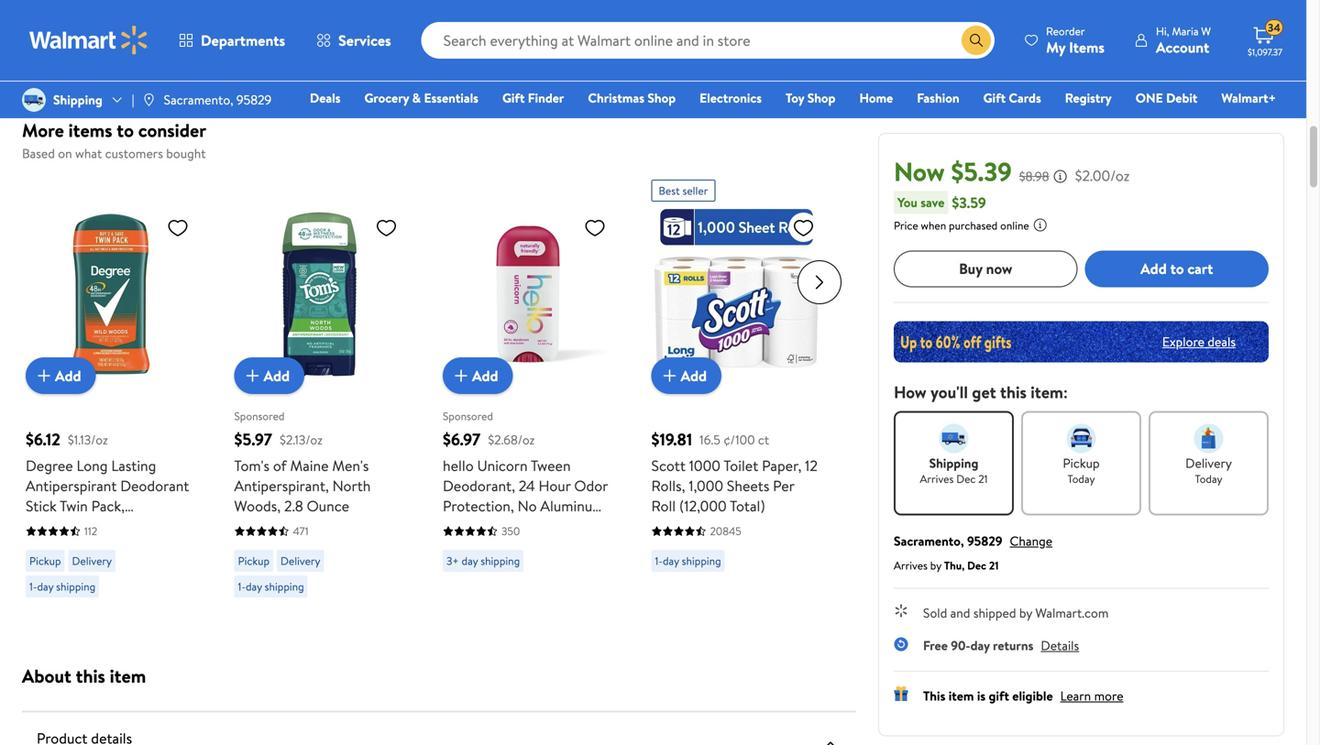 Task type: vqa. For each thing, say whether or not it's contained in the screenshot.
36
no



Task type: locate. For each thing, give the bounding box(es) containing it.
1 vertical spatial 3+ day shipping
[[447, 554, 520, 569]]

& inside sponsored $6.97 $2.68/oz hello unicorn tween deodorant, 24 hour odor protection, no aluminum no baking soda, vegan & parabens free
[[592, 516, 602, 537]]

1 horizontal spatial 95829
[[968, 532, 1003, 550]]

what
[[75, 144, 102, 162]]

34
[[1268, 20, 1281, 35]]

1 shop from the left
[[648, 89, 676, 107]]

aluminum
[[541, 496, 605, 516]]

add for delivery
[[55, 366, 81, 386]]

0 vertical spatial sacramento,
[[164, 91, 233, 109]]

0 horizontal spatial by
[[931, 558, 942, 573]]

1 horizontal spatial item
[[949, 687, 974, 705]]

purchased
[[949, 218, 998, 233]]

1 add to cart image from the left
[[33, 365, 55, 387]]

0 horizontal spatial this
[[76, 664, 105, 689]]

free inside sponsored $6.97 $2.68/oz hello unicorn tween deodorant, 24 hour odor protection, no aluminum no baking soda, vegan & parabens free
[[504, 537, 533, 557]]

christmas
[[588, 89, 645, 107]]

gift left finder at top
[[503, 89, 525, 107]]

0 horizontal spatial shop
[[648, 89, 676, 107]]

1 horizontal spatial &
[[592, 516, 602, 537]]

1 vertical spatial 21
[[989, 558, 999, 573]]

1-day shipping
[[238, 33, 304, 49], [655, 50, 722, 65], [655, 554, 722, 569], [29, 579, 96, 595], [238, 579, 304, 595]]

product group
[[26, 172, 196, 634], [234, 172, 405, 634], [443, 172, 614, 634], [652, 172, 822, 634]]

Search search field
[[422, 22, 995, 59]]

$1,097.37
[[1248, 46, 1283, 58]]

2 add to cart image from the left
[[242, 365, 264, 387]]

on
[[58, 144, 72, 162]]

1 vertical spatial &
[[592, 516, 602, 537]]

1 horizontal spatial today
[[1195, 471, 1223, 487]]

bought
[[166, 144, 206, 162]]

today
[[1068, 471, 1096, 487], [1195, 471, 1223, 487]]

1,000
[[689, 476, 724, 496]]

1 product group from the left
[[26, 172, 196, 634]]

0 horizontal spatial 21
[[979, 471, 988, 487]]

add button up $19.81
[[652, 358, 722, 394]]

registry
[[1065, 89, 1112, 107]]

20845
[[710, 524, 742, 539]]

$6.12
[[26, 428, 60, 451]]

0 vertical spatial dec
[[957, 471, 976, 487]]

now
[[987, 259, 1013, 279]]

product group containing $19.81
[[652, 172, 822, 634]]

add up $1.13/oz
[[55, 366, 81, 386]]

0 horizontal spatial 3+ day shipping
[[29, 50, 103, 65]]

0 horizontal spatial shipping
[[53, 91, 103, 109]]

3+
[[29, 50, 42, 65], [447, 554, 459, 569]]

sacramento, for sacramento, 95829 change arrives by thu, dec 21
[[894, 532, 964, 550]]

sacramento, inside sacramento, 95829 change arrives by thu, dec 21
[[894, 532, 964, 550]]

95829
[[237, 91, 272, 109], [968, 532, 1003, 550]]

2 shop from the left
[[808, 89, 836, 107]]

 image
[[22, 88, 46, 112]]

sponsored up $5.97
[[234, 409, 285, 424]]

sponsored $5.97 $2.13/oz tom's of maine men's antiperspirant, north woods, 2.8 ounce
[[234, 409, 371, 516]]

$1.13/oz
[[68, 431, 108, 449]]

shipping right 2-
[[476, 50, 515, 65]]

1 horizontal spatial sponsored
[[443, 409, 493, 424]]

$2.68/oz
[[488, 431, 535, 449]]

gift left cards
[[984, 89, 1006, 107]]

1- down wildwoods,
[[29, 579, 37, 595]]

more
[[1095, 687, 1124, 705]]

1 horizontal spatial to
[[1171, 259, 1185, 279]]

add up $5.97
[[264, 366, 290, 386]]

2 sponsored from the left
[[443, 409, 493, 424]]

sacramento, up consider
[[164, 91, 233, 109]]

search icon image
[[970, 33, 984, 48]]

no
[[518, 496, 537, 516], [443, 516, 462, 537]]

95829 for sacramento, 95829
[[237, 91, 272, 109]]

21 right thu,
[[989, 558, 999, 573]]

deals
[[310, 89, 341, 107]]

item right about
[[110, 664, 146, 689]]

sacramento, up thu,
[[894, 532, 964, 550]]

1- down woods,
[[238, 579, 246, 595]]

1 horizontal spatial 3+
[[447, 554, 459, 569]]

sacramento, 95829
[[164, 91, 272, 109]]

gifting made easy image
[[894, 687, 909, 701]]

add to cart image up $6.97
[[450, 365, 472, 387]]

dec
[[957, 471, 976, 487], [968, 558, 987, 573]]

shop right christmas
[[648, 89, 676, 107]]

add to cart image for delivery
[[33, 365, 55, 387]]

grocery
[[365, 89, 409, 107]]

fashion link
[[909, 88, 968, 108]]

today down intent image for delivery
[[1195, 471, 1223, 487]]

1 horizontal spatial by
[[1020, 604, 1033, 622]]

95829 left change
[[968, 532, 1003, 550]]

shipping up the electronics link
[[682, 50, 722, 65]]

1 vertical spatial this
[[76, 664, 105, 689]]

thu,
[[945, 558, 965, 573]]

item left is
[[949, 687, 974, 705]]

explore deals
[[1163, 333, 1236, 351]]

add button for 350
[[443, 358, 513, 394]]

product details image
[[820, 735, 842, 746]]

day up christmas shop link
[[663, 50, 679, 65]]

shipping down 350
[[481, 554, 520, 569]]

add to cart image
[[33, 365, 55, 387], [242, 365, 264, 387], [450, 365, 472, 387], [659, 365, 681, 387]]

1 vertical spatial dec
[[968, 558, 987, 573]]

deodorant,
[[443, 476, 515, 496]]

3 add button from the left
[[443, 358, 513, 394]]

by left thu,
[[931, 558, 942, 573]]

1-day shipping down "471"
[[238, 579, 304, 595]]

1- up christmas shop
[[655, 50, 663, 65]]

details button
[[1041, 637, 1080, 655]]

shipping for shipping arrives dec 21
[[930, 454, 979, 472]]

1 vertical spatial arrives
[[894, 558, 928, 573]]

1 horizontal spatial shop
[[808, 89, 836, 107]]

1-day shipping up the electronics link
[[655, 50, 722, 65]]

0 horizontal spatial item
[[110, 664, 146, 689]]

lasting
[[111, 456, 156, 476]]

3+ day shipping down baking
[[447, 554, 520, 569]]

0 horizontal spatial sacramento,
[[164, 91, 233, 109]]

0 vertical spatial to
[[117, 117, 134, 143]]

$6.12 $1.13/oz degree long lasting antiperspirant deodorant stick twin pack, wildwoods, 2.7 oz
[[26, 428, 189, 537]]

0 vertical spatial 3+
[[29, 50, 42, 65]]

0 vertical spatial &
[[412, 89, 421, 107]]

gift
[[503, 89, 525, 107], [984, 89, 1006, 107]]

learn more button
[[1061, 687, 1124, 705]]

no left baking
[[443, 516, 462, 537]]

arrives left thu,
[[894, 558, 928, 573]]

hi,
[[1157, 23, 1170, 39]]

up to sixty percent off deals. shop now. image
[[894, 321, 1269, 363]]

0 vertical spatial shipping
[[53, 91, 103, 109]]

to inside more items to consider based on what customers bought
[[117, 117, 134, 143]]

1 vertical spatial by
[[1020, 604, 1033, 622]]

0 horizontal spatial sponsored
[[234, 409, 285, 424]]

0 vertical spatial 3+ day shipping
[[29, 50, 103, 65]]

add button up $6.97
[[443, 358, 513, 394]]

arrives inside sacramento, 95829 change arrives by thu, dec 21
[[894, 558, 928, 573]]

christmas shop link
[[580, 88, 684, 108]]

arrives down "intent image for shipping"
[[920, 471, 954, 487]]

reorder my items
[[1047, 23, 1105, 57]]

delivery
[[72, 24, 112, 39], [489, 24, 529, 39], [698, 24, 738, 39], [1186, 454, 1233, 472], [72, 554, 112, 569], [281, 554, 321, 569]]

my
[[1047, 37, 1066, 57]]

$2.00/oz you save $3.59
[[898, 166, 1130, 213]]

4 add button from the left
[[652, 358, 722, 394]]

0 horizontal spatial no
[[443, 516, 462, 537]]

toy shop
[[786, 89, 836, 107]]

item
[[110, 664, 146, 689], [949, 687, 974, 705]]

add button up $5.97
[[234, 358, 305, 394]]

add
[[1141, 259, 1167, 279], [55, 366, 81, 386], [264, 366, 290, 386], [472, 366, 499, 386], [681, 366, 707, 386]]

no up 350
[[518, 496, 537, 516]]

add for 350
[[472, 366, 499, 386]]

odor
[[575, 476, 608, 496]]

0 horizontal spatial to
[[117, 117, 134, 143]]

dec down "intent image for shipping"
[[957, 471, 976, 487]]

item:
[[1031, 381, 1069, 404]]

0 vertical spatial free
[[504, 537, 533, 557]]

& right the vegan
[[592, 516, 602, 537]]

sponsored $6.97 $2.68/oz hello unicorn tween deodorant, 24 hour odor protection, no aluminum no baking soda, vegan & parabens free
[[443, 409, 608, 557]]

21
[[979, 471, 988, 487], [989, 558, 999, 573]]

intent image for delivery image
[[1195, 424, 1224, 453]]

0 horizontal spatial gift
[[503, 89, 525, 107]]

(12,000
[[680, 496, 727, 516]]

home
[[860, 89, 893, 107]]

sacramento, for sacramento, 95829
[[164, 91, 233, 109]]

4 product group from the left
[[652, 172, 822, 634]]

change
[[1010, 532, 1053, 550]]

sacramento, 95829 change arrives by thu, dec 21
[[894, 532, 1053, 573]]

add to cart image up $19.81
[[659, 365, 681, 387]]

add to cart image for 350
[[450, 365, 472, 387]]

about
[[22, 664, 71, 689]]

day left the returns
[[971, 637, 990, 655]]

2 gift from the left
[[984, 89, 1006, 107]]

1-day shipping up deals link
[[238, 33, 304, 49]]

2 today from the left
[[1195, 471, 1223, 487]]

$5.97
[[234, 428, 272, 451]]

3+ day shipping up more
[[29, 50, 103, 65]]

ct
[[758, 431, 770, 449]]

add to cart
[[1141, 259, 1214, 279]]

1 sponsored from the left
[[234, 409, 285, 424]]

protection,
[[443, 496, 514, 516]]

1 vertical spatial to
[[1171, 259, 1185, 279]]

1 vertical spatial 95829
[[968, 532, 1003, 550]]

sponsored up $6.97
[[443, 409, 493, 424]]

0 vertical spatial by
[[931, 558, 942, 573]]

1 horizontal spatial 21
[[989, 558, 999, 573]]

buy now button
[[894, 251, 1078, 287]]

1 vertical spatial shipping
[[930, 454, 979, 472]]

today for delivery
[[1195, 471, 1223, 487]]

account
[[1157, 37, 1210, 57]]

day up sacramento, 95829
[[246, 33, 262, 49]]

shipping inside shipping arrives dec 21
[[930, 454, 979, 472]]

add to favorites list, tom's of maine men's antiperspirant, north woods, 2.8 ounce image
[[376, 216, 398, 239]]

3+ up more
[[29, 50, 42, 65]]

3 product group from the left
[[443, 172, 614, 634]]

0 horizontal spatial 3+
[[29, 50, 42, 65]]

0 horizontal spatial &
[[412, 89, 421, 107]]

shop right toy
[[808, 89, 836, 107]]

north
[[333, 476, 371, 496]]

1 horizontal spatial shipping
[[930, 454, 979, 472]]

2 product group from the left
[[234, 172, 405, 634]]

product group containing $6.97
[[443, 172, 614, 634]]

1 horizontal spatial gift
[[984, 89, 1006, 107]]

95829 inside sacramento, 95829 change arrives by thu, dec 21
[[968, 532, 1003, 550]]

shipping up items
[[53, 91, 103, 109]]

21 up sacramento, 95829 change arrives by thu, dec 21
[[979, 471, 988, 487]]

1 horizontal spatial sacramento,
[[894, 532, 964, 550]]

1000
[[689, 456, 721, 476]]

sponsored inside sponsored $6.97 $2.68/oz hello unicorn tween deodorant, 24 hour odor protection, no aluminum no baking soda, vegan & parabens free
[[443, 409, 493, 424]]

shop for christmas shop
[[648, 89, 676, 107]]

deals link
[[302, 88, 349, 108]]

95829 down departments
[[237, 91, 272, 109]]

0 vertical spatial 21
[[979, 471, 988, 487]]

add to cart image for 471
[[242, 365, 264, 387]]

learn
[[1061, 687, 1092, 705]]

today inside delivery today
[[1195, 471, 1223, 487]]

0 vertical spatial this
[[1001, 381, 1027, 404]]

0 vertical spatial arrives
[[920, 471, 954, 487]]

shipped
[[974, 604, 1017, 622]]

3 add to cart image from the left
[[450, 365, 472, 387]]

add left the cart at the top
[[1141, 259, 1167, 279]]

add to cart image up $6.12
[[33, 365, 55, 387]]

degree long lasting antiperspirant deodorant stick twin pack, wildwoods, 2.7 oz image
[[26, 209, 196, 380]]

this right about
[[76, 664, 105, 689]]

grocery & essentials link
[[356, 88, 487, 108]]

shipping down "intent image for shipping"
[[930, 454, 979, 472]]

0 vertical spatial 95829
[[237, 91, 272, 109]]

registry link
[[1057, 88, 1121, 108]]

this right get
[[1001, 381, 1027, 404]]

reorder
[[1047, 23, 1086, 39]]

returns
[[993, 637, 1034, 655]]

3+ down protection,
[[447, 554, 459, 569]]

1 vertical spatial sacramento,
[[894, 532, 964, 550]]

this
[[924, 687, 946, 705]]

2 add button from the left
[[234, 358, 305, 394]]

free right parabens
[[504, 537, 533, 557]]

this
[[1001, 381, 1027, 404], [76, 664, 105, 689]]

1- down roll
[[655, 554, 663, 569]]

add inside button
[[1141, 259, 1167, 279]]

add up $6.97
[[472, 366, 499, 386]]

to left the cart at the top
[[1171, 259, 1185, 279]]

gift cards link
[[975, 88, 1050, 108]]

 image
[[142, 93, 156, 107]]

by right shipped
[[1020, 604, 1033, 622]]

to up the customers
[[117, 117, 134, 143]]

tom's of maine men's antiperspirant, north woods, 2.8 ounce image
[[234, 209, 405, 380]]

shop for toy shop
[[808, 89, 836, 107]]

21 inside sacramento, 95829 change arrives by thu, dec 21
[[989, 558, 999, 573]]

1 vertical spatial 3+
[[447, 554, 459, 569]]

add to favorites list, hello unicorn tween deodorant, 24 hour odor protection, no aluminum   no baking soda, vegan & parabens free image
[[584, 216, 606, 239]]

add button for 471
[[234, 358, 305, 394]]

maria
[[1173, 23, 1199, 39]]

sponsored for $6.97
[[443, 409, 493, 424]]

sponsored inside sponsored $5.97 $2.13/oz tom's of maine men's antiperspirant, north woods, 2.8 ounce
[[234, 409, 285, 424]]

0 horizontal spatial free
[[504, 537, 533, 557]]

0 horizontal spatial today
[[1068, 471, 1096, 487]]

explore deals link
[[1156, 326, 1244, 358]]

add button up $6.12
[[26, 358, 96, 394]]

maine
[[290, 456, 329, 476]]

today inside pickup today
[[1068, 471, 1096, 487]]

1 add button from the left
[[26, 358, 96, 394]]

sponsored for $5.97
[[234, 409, 285, 424]]

dec right thu,
[[968, 558, 987, 573]]

walmart image
[[29, 26, 149, 55]]

intent image for pickup image
[[1067, 424, 1096, 453]]

day down wildwoods,
[[37, 579, 53, 595]]

1 gift from the left
[[503, 89, 525, 107]]

scott 1000 toilet paper, 12 rolls, 1,000 sheets per roll (12,000 total) image
[[652, 209, 822, 380]]

0 horizontal spatial 95829
[[237, 91, 272, 109]]

sold and shipped by walmart.com
[[924, 604, 1109, 622]]

1 vertical spatial free
[[924, 637, 948, 655]]

free left 90- at the bottom right of the page
[[924, 637, 948, 655]]

shipping
[[53, 91, 103, 109], [930, 454, 979, 472]]

delivery today
[[1186, 454, 1233, 487]]

1 horizontal spatial 3+ day shipping
[[447, 554, 520, 569]]

& right grocery
[[412, 89, 421, 107]]

day down woods,
[[246, 579, 262, 595]]

today down intent image for pickup in the bottom of the page
[[1068, 471, 1096, 487]]

1 today from the left
[[1068, 471, 1096, 487]]

add to cart image up $5.97
[[242, 365, 264, 387]]



Task type: describe. For each thing, give the bounding box(es) containing it.
eligible
[[1013, 687, 1053, 705]]

350
[[502, 524, 520, 539]]

hour
[[539, 476, 571, 496]]

to inside button
[[1171, 259, 1185, 279]]

1-day shipping down 20845
[[655, 554, 722, 569]]

1 horizontal spatial free
[[924, 637, 948, 655]]

christmas shop
[[588, 89, 676, 107]]

unicorn
[[477, 456, 528, 476]]

by inside sacramento, 95829 change arrives by thu, dec 21
[[931, 558, 942, 573]]

shipping down 20845
[[682, 554, 722, 569]]

toilet
[[724, 456, 759, 476]]

Walmart Site-Wide search field
[[422, 22, 995, 59]]

add to favorites list, degree long lasting antiperspirant deodorant stick twin pack, wildwoods, 2.7 oz image
[[167, 216, 189, 239]]

sheets
[[727, 476, 770, 496]]

vegan
[[550, 516, 589, 537]]

$5.39
[[951, 154, 1012, 189]]

price
[[894, 218, 919, 233]]

you
[[898, 193, 918, 211]]

is
[[978, 687, 986, 705]]

long
[[77, 456, 108, 476]]

this item is gift eligible learn more
[[924, 687, 1124, 705]]

departments button
[[163, 18, 301, 62]]

112
[[84, 524, 97, 539]]

toy shop link
[[778, 88, 844, 108]]

degree
[[26, 456, 73, 476]]

dec inside sacramento, 95829 change arrives by thu, dec 21
[[968, 558, 987, 573]]

one
[[1136, 89, 1164, 107]]

consider
[[138, 117, 206, 143]]

product group containing $6.12
[[26, 172, 196, 634]]

items
[[68, 117, 112, 143]]

gift for gift cards
[[984, 89, 1006, 107]]

debit
[[1167, 89, 1198, 107]]

2.8
[[284, 496, 303, 516]]

change button
[[1010, 532, 1053, 550]]

shipping up deals link
[[265, 33, 304, 49]]

cards
[[1009, 89, 1042, 107]]

how you'll get this item:
[[894, 381, 1069, 404]]

one debit
[[1136, 89, 1198, 107]]

antiperspirant,
[[234, 476, 329, 496]]

day up more
[[44, 50, 61, 65]]

home link
[[852, 88, 902, 108]]

about this item
[[22, 664, 146, 689]]

antiperspirant
[[26, 476, 117, 496]]

1 horizontal spatial this
[[1001, 381, 1027, 404]]

|
[[132, 91, 134, 109]]

add to favorites list, scott 1000 toilet paper, 12 rolls, 1,000 sheets per roll (12,000 total) image
[[793, 216, 815, 239]]

customers
[[105, 144, 163, 162]]

next slide for more items to consider list image
[[798, 260, 842, 304]]

2.7
[[101, 516, 119, 537]]

how
[[894, 381, 927, 404]]

1-day shipping down wildwoods,
[[29, 579, 96, 595]]

$3.59
[[952, 192, 987, 213]]

explore
[[1163, 333, 1205, 351]]

4 add to cart image from the left
[[659, 365, 681, 387]]

$19.81 16.5 ¢/100 ct scott 1000 toilet paper, 12 rolls, 1,000 sheets per roll (12,000 total)
[[652, 428, 818, 516]]

deals
[[1208, 333, 1236, 351]]

best
[[659, 183, 680, 199]]

day down baking
[[462, 554, 478, 569]]

tween
[[531, 456, 571, 476]]

$2.00/oz
[[1075, 166, 1130, 186]]

gift finder
[[503, 89, 564, 107]]

product group containing $5.97
[[234, 172, 405, 634]]

services button
[[301, 18, 407, 62]]

when
[[921, 218, 947, 233]]

twin
[[60, 496, 88, 516]]

day up essentials
[[457, 50, 473, 65]]

gift cards
[[984, 89, 1042, 107]]

oz
[[123, 516, 137, 537]]

based
[[22, 144, 55, 162]]

pickup today
[[1063, 454, 1100, 487]]

per
[[773, 476, 795, 496]]

scott
[[652, 456, 686, 476]]

1- up sacramento, 95829
[[238, 33, 246, 49]]

1 horizontal spatial no
[[518, 496, 537, 516]]

sold
[[924, 604, 948, 622]]

add button for delivery
[[26, 358, 96, 394]]

3+ inside product group
[[447, 554, 459, 569]]

gift for gift finder
[[503, 89, 525, 107]]

gift finder link
[[494, 88, 573, 108]]

$8.98
[[1020, 167, 1050, 185]]

electronics link
[[692, 88, 770, 108]]

rolls,
[[652, 476, 686, 496]]

total)
[[730, 496, 766, 516]]

90-
[[951, 637, 971, 655]]

shipping down "471"
[[265, 579, 304, 595]]

online
[[1001, 218, 1030, 233]]

shipping arrives dec 21
[[920, 454, 988, 487]]

2-day shipping
[[447, 50, 515, 65]]

more items to consider based on what customers bought
[[22, 117, 206, 162]]

learn more about strikethrough prices image
[[1053, 169, 1068, 184]]

shipping down the 112 in the bottom of the page
[[56, 579, 96, 595]]

12
[[805, 456, 818, 476]]

parabens
[[443, 537, 501, 557]]

hello unicorn tween deodorant, 24 hour odor protection, no aluminum   no baking soda, vegan & parabens free image
[[443, 209, 614, 380]]

21 inside shipping arrives dec 21
[[979, 471, 988, 487]]

grocery & essentials
[[365, 89, 479, 107]]

95829 for sacramento, 95829 change arrives by thu, dec 21
[[968, 532, 1003, 550]]

buy now
[[959, 259, 1013, 279]]

of
[[273, 456, 287, 476]]

add up 16.5
[[681, 366, 707, 386]]

free 90-day returns details
[[924, 637, 1080, 655]]

services
[[339, 30, 391, 50]]

hi, maria w account
[[1157, 23, 1212, 57]]

intent image for shipping image
[[940, 424, 969, 453]]

shipping up items
[[63, 50, 103, 65]]

departments
[[201, 30, 285, 50]]

arrives inside shipping arrives dec 21
[[920, 471, 954, 487]]

¢/100
[[724, 431, 755, 449]]

& inside "link"
[[412, 89, 421, 107]]

w
[[1202, 23, 1212, 39]]

now
[[894, 154, 945, 189]]

legal information image
[[1033, 218, 1048, 232]]

dec inside shipping arrives dec 21
[[957, 471, 976, 487]]

shipping for shipping
[[53, 91, 103, 109]]

471
[[293, 524, 309, 539]]

add for 471
[[264, 366, 290, 386]]

best seller
[[659, 183, 708, 199]]

3+ day shipping inside product group
[[447, 554, 520, 569]]

today for pickup
[[1068, 471, 1096, 487]]

price when purchased online
[[894, 218, 1030, 233]]

16.5
[[700, 431, 721, 449]]

more
[[22, 117, 64, 143]]

day down roll
[[663, 554, 679, 569]]



